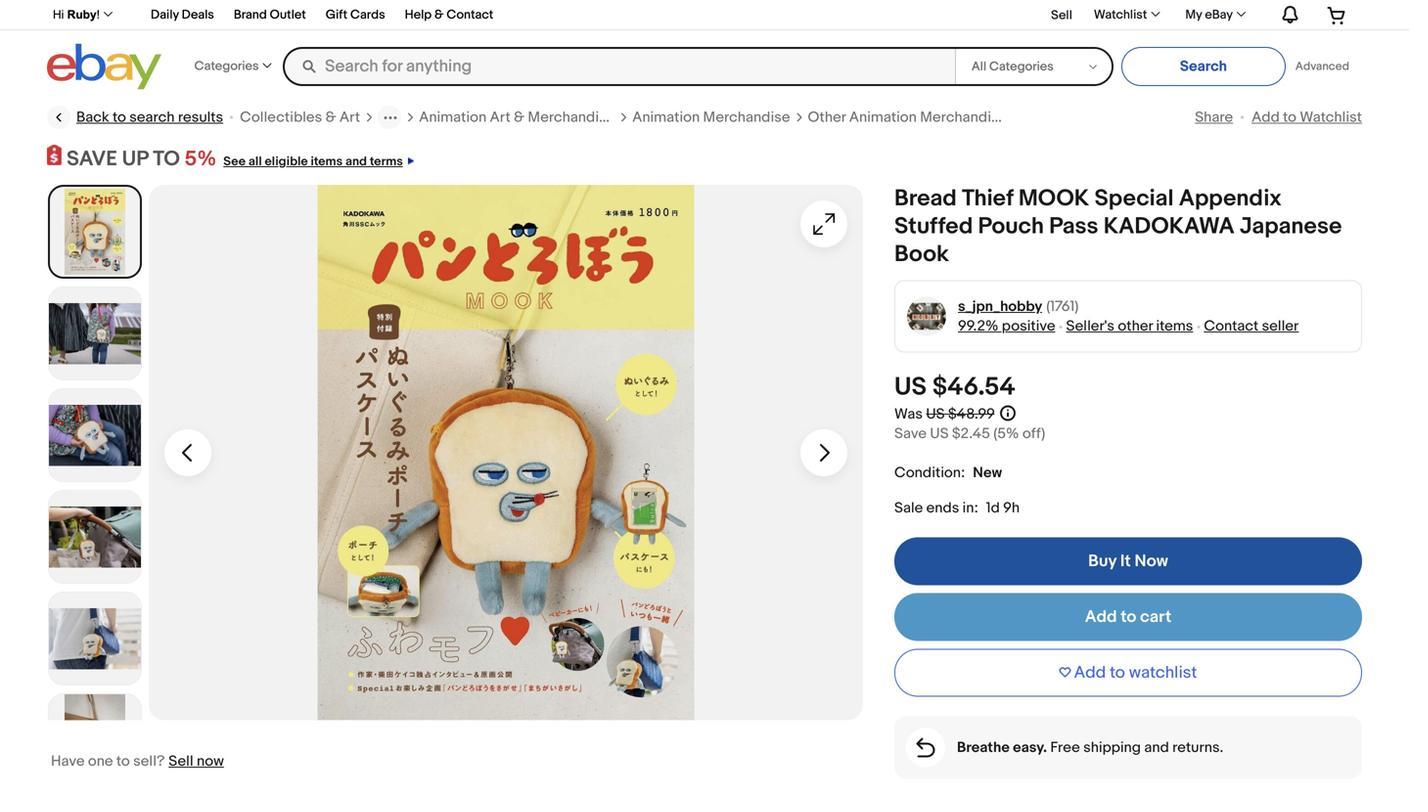 Task type: describe. For each thing, give the bounding box(es) containing it.
picture 5 of 9 image
[[49, 593, 141, 685]]

other
[[808, 109, 846, 126]]

my
[[1185, 7, 1202, 23]]

us $46.54
[[894, 372, 1015, 403]]

hi
[[53, 8, 64, 21]]

see all eligible items and terms
[[223, 154, 403, 169]]

stuffed
[[894, 213, 973, 241]]

1 vertical spatial watchlist
[[1300, 109, 1362, 126]]

us for was
[[926, 406, 945, 423]]

sell now link
[[169, 753, 224, 771]]

pass
[[1049, 213, 1098, 241]]

daily
[[151, 7, 179, 23]]

eligible
[[265, 154, 308, 169]]

returns.
[[1172, 739, 1223, 757]]

book
[[894, 241, 949, 269]]

$2.45
[[952, 425, 990, 443]]

was
[[894, 406, 923, 423]]

animation for animation art & merchandise
[[419, 109, 486, 126]]

watchlist link
[[1083, 3, 1169, 27]]

have one to sell? sell now
[[51, 753, 224, 771]]

daily deals link
[[151, 4, 214, 27]]

& inside "link"
[[514, 109, 525, 126]]

breathe easy. free shipping and returns.
[[957, 739, 1223, 757]]

add for add to cart
[[1085, 607, 1117, 628]]

s_jpn_hobby (1761)
[[958, 298, 1079, 316]]

bread thief mook special appendix stuffed pouch pass kadokawa japanese book
[[894, 185, 1342, 269]]

up
[[122, 146, 148, 172]]

now
[[1135, 552, 1168, 572]]

contact inside 'account' navigation
[[446, 7, 493, 23]]

to for search
[[113, 109, 126, 126]]

hi ruby !
[[53, 8, 100, 21]]

pouch
[[978, 213, 1044, 241]]

collectibles & art
[[240, 109, 360, 126]]

see all eligible items and terms link
[[217, 146, 414, 172]]

brand outlet
[[234, 7, 306, 23]]

have
[[51, 753, 85, 771]]

animation art & merchandise
[[419, 109, 615, 126]]

save
[[894, 425, 927, 443]]

brand
[[234, 7, 267, 23]]

add to watchlist
[[1252, 109, 1362, 126]]

shipping
[[1083, 739, 1141, 757]]

picture 1 of 9 image
[[50, 187, 140, 277]]

categories button
[[194, 45, 272, 88]]

outlet
[[270, 7, 306, 23]]

99.2% positive link
[[958, 318, 1055, 335]]

items inside see all eligible items and terms link
[[311, 154, 343, 169]]

advanced
[[1295, 60, 1349, 73]]

breathe
[[957, 739, 1010, 757]]

3 merchandise from the left
[[920, 109, 1007, 126]]

contact seller
[[1204, 318, 1299, 335]]

terms
[[370, 154, 403, 169]]

help & contact link
[[405, 4, 493, 27]]

1 art from the left
[[339, 109, 360, 126]]

0 vertical spatial us
[[894, 372, 927, 403]]

other animation merchandise
[[808, 109, 1007, 126]]

1 vertical spatial contact
[[1204, 318, 1259, 335]]

us for save
[[930, 425, 949, 443]]

(1761)
[[1046, 298, 1079, 316]]

picture 2 of 9 image
[[49, 288, 141, 380]]

condition: new
[[894, 464, 1002, 482]]

was us $48.99
[[894, 406, 995, 423]]

animation art & merchandise link
[[419, 108, 615, 127]]

with details__icon image
[[916, 738, 935, 758]]

one
[[88, 753, 113, 771]]

share button
[[1195, 109, 1233, 126]]

thief
[[962, 185, 1013, 213]]

& for help
[[434, 7, 444, 23]]

s_jpn_hobby image
[[907, 297, 947, 337]]

back to search results
[[76, 109, 223, 126]]

$46.54
[[932, 372, 1015, 403]]

bread thief mook special appendix stuffed pouch pass kadokawa japanese book - picture 1 of 9 image
[[149, 185, 863, 721]]

save us $2.45 (5% off)
[[894, 425, 1045, 443]]

99.2%
[[958, 318, 998, 335]]

back
[[76, 109, 109, 126]]

advanced link
[[1286, 47, 1359, 86]]

collectibles
[[240, 109, 322, 126]]

ebay home image
[[47, 43, 161, 90]]

ends
[[926, 500, 959, 517]]

sell link
[[1042, 8, 1081, 23]]

daily deals
[[151, 7, 214, 23]]

gift cards
[[326, 7, 385, 23]]



Task type: vqa. For each thing, say whether or not it's contained in the screenshot.
left and
yes



Task type: locate. For each thing, give the bounding box(es) containing it.
1 vertical spatial us
[[926, 406, 945, 423]]

add for add to watchlist
[[1252, 109, 1280, 126]]

add down add to cart
[[1074, 663, 1106, 684]]

seller's other items link
[[1066, 318, 1193, 335]]

(5%
[[993, 425, 1019, 443]]

help & contact
[[405, 7, 493, 23]]

1 horizontal spatial watchlist
[[1300, 109, 1362, 126]]

and left returns.
[[1144, 739, 1169, 757]]

collectibles & art link
[[240, 108, 360, 127]]

results
[[178, 109, 223, 126]]

0 horizontal spatial contact
[[446, 7, 493, 23]]

to
[[153, 146, 180, 172]]

save up to 5%
[[67, 146, 217, 172]]

notifications image
[[1278, 5, 1300, 24]]

save
[[67, 146, 117, 172]]

&
[[434, 7, 444, 23], [325, 109, 336, 126], [514, 109, 525, 126]]

items right eligible
[[311, 154, 343, 169]]

help
[[405, 7, 432, 23]]

1 horizontal spatial and
[[1144, 739, 1169, 757]]

merchandise left other
[[703, 109, 790, 126]]

and left terms
[[345, 154, 367, 169]]

account navigation
[[42, 0, 1362, 30]]

and for returns.
[[1144, 739, 1169, 757]]

add to cart link
[[894, 594, 1362, 642]]

0 vertical spatial contact
[[446, 7, 493, 23]]

banner containing daily deals
[[42, 0, 1362, 95]]

off)
[[1022, 425, 1045, 443]]

contact
[[446, 7, 493, 23], [1204, 318, 1259, 335]]

buy it now link
[[894, 538, 1362, 586]]

1 horizontal spatial sell
[[1051, 8, 1072, 23]]

gift
[[326, 7, 347, 23]]

1 merchandise from the left
[[528, 109, 615, 126]]

2 vertical spatial us
[[930, 425, 949, 443]]

in:
[[962, 500, 978, 517]]

add right share
[[1252, 109, 1280, 126]]

cards
[[350, 7, 385, 23]]

add inside button
[[1074, 663, 1106, 684]]

search
[[129, 109, 175, 126]]

deals
[[182, 7, 214, 23]]

5%
[[185, 146, 217, 172]]

to for cart
[[1121, 607, 1136, 628]]

to down advanced
[[1283, 109, 1297, 126]]

kadokawa
[[1103, 213, 1235, 241]]

0 horizontal spatial merchandise
[[528, 109, 615, 126]]

1 horizontal spatial animation
[[632, 109, 700, 126]]

1 vertical spatial and
[[1144, 739, 1169, 757]]

appendix
[[1179, 185, 1281, 213]]

to right "back"
[[113, 109, 126, 126]]

0 vertical spatial watchlist
[[1094, 7, 1147, 23]]

merchandise inside "link"
[[528, 109, 615, 126]]

merchandise
[[528, 109, 615, 126], [703, 109, 790, 126], [920, 109, 1007, 126]]

seller
[[1262, 318, 1299, 335]]

0 vertical spatial and
[[345, 154, 367, 169]]

mook
[[1018, 185, 1089, 213]]

0 horizontal spatial sell
[[169, 753, 193, 771]]

add for add to watchlist
[[1074, 663, 1106, 684]]

2 art from the left
[[490, 109, 511, 126]]

0 horizontal spatial animation
[[419, 109, 486, 126]]

2 horizontal spatial animation
[[849, 109, 917, 126]]

merchandise up thief
[[920, 109, 1007, 126]]

seller's
[[1066, 318, 1114, 335]]

your shopping cart image
[[1326, 5, 1348, 24]]

japanese
[[1240, 213, 1342, 241]]

1 vertical spatial sell
[[169, 753, 193, 771]]

categories
[[194, 59, 259, 74]]

condition:
[[894, 464, 965, 482]]

2 horizontal spatial &
[[514, 109, 525, 126]]

watchlist
[[1129, 663, 1197, 684]]

watchlist down advanced link
[[1300, 109, 1362, 126]]

1 horizontal spatial contact
[[1204, 318, 1259, 335]]

picture 3 of 9 image
[[49, 390, 141, 482]]

1d
[[986, 500, 1000, 517]]

2 vertical spatial add
[[1074, 663, 1106, 684]]

2 horizontal spatial merchandise
[[920, 109, 1007, 126]]

animation merchandise link
[[632, 108, 790, 127]]

and for terms
[[345, 154, 367, 169]]

0 vertical spatial items
[[311, 154, 343, 169]]

add
[[1252, 109, 1280, 126], [1085, 607, 1117, 628], [1074, 663, 1106, 684]]

other animation merchandise link
[[808, 108, 1007, 127]]

0 horizontal spatial &
[[325, 109, 336, 126]]

none submit inside "banner"
[[1121, 47, 1286, 86]]

contact seller link
[[1204, 318, 1299, 335]]

animation merchandise
[[632, 109, 790, 126]]

0 horizontal spatial items
[[311, 154, 343, 169]]

merchandise down search for anything text box
[[528, 109, 615, 126]]

watchlist right 'sell' link
[[1094, 7, 1147, 23]]

to left cart
[[1121, 607, 1136, 628]]

watchlist
[[1094, 7, 1147, 23], [1300, 109, 1362, 126]]

sale
[[894, 500, 923, 517]]

now
[[197, 753, 224, 771]]

my ebay link
[[1175, 3, 1254, 27]]

ruby
[[67, 8, 97, 21]]

1 horizontal spatial merchandise
[[703, 109, 790, 126]]

seller's other items
[[1066, 318, 1193, 335]]

add left cart
[[1085, 607, 1117, 628]]

it
[[1120, 552, 1131, 572]]

and
[[345, 154, 367, 169], [1144, 739, 1169, 757]]

0 horizontal spatial and
[[345, 154, 367, 169]]

1 vertical spatial items
[[1156, 318, 1193, 335]]

animation inside "link"
[[419, 109, 486, 126]]

other
[[1118, 318, 1153, 335]]

0 vertical spatial sell
[[1051, 8, 1072, 23]]

contact left seller
[[1204, 318, 1259, 335]]

cart
[[1140, 607, 1171, 628]]

1 horizontal spatial &
[[434, 7, 444, 23]]

sell inside 'account' navigation
[[1051, 8, 1072, 23]]

items right "other"
[[1156, 318, 1193, 335]]

sell?
[[133, 753, 165, 771]]

add to cart
[[1085, 607, 1171, 628]]

s_jpn_hobby link
[[958, 297, 1042, 317]]

add to watchlist link
[[1252, 109, 1362, 126]]

watchlist inside 'account' navigation
[[1094, 7, 1147, 23]]

& for collectibles
[[325, 109, 336, 126]]

art inside "link"
[[490, 109, 511, 126]]

3 animation from the left
[[849, 109, 917, 126]]

0 horizontal spatial art
[[339, 109, 360, 126]]

& inside 'account' navigation
[[434, 7, 444, 23]]

us down was us $48.99 at the bottom right of page
[[930, 425, 949, 443]]

see
[[223, 154, 246, 169]]

easy.
[[1013, 739, 1047, 757]]

$48.99
[[948, 406, 995, 423]]

sell left watchlist link
[[1051, 8, 1072, 23]]

special
[[1094, 185, 1174, 213]]

sell left now
[[169, 753, 193, 771]]

1 vertical spatial add
[[1085, 607, 1117, 628]]

buy
[[1088, 552, 1117, 572]]

2 animation from the left
[[632, 109, 700, 126]]

0 vertical spatial add
[[1252, 109, 1280, 126]]

2 merchandise from the left
[[703, 109, 790, 126]]

new
[[973, 464, 1002, 482]]

banner
[[42, 0, 1362, 95]]

sale ends in: 1d 9h
[[894, 500, 1020, 517]]

buy it now
[[1088, 552, 1168, 572]]

to left watchlist
[[1110, 663, 1125, 684]]

None submit
[[1121, 47, 1286, 86]]

1 animation from the left
[[419, 109, 486, 126]]

!
[[97, 8, 100, 21]]

9h
[[1003, 500, 1020, 517]]

ebay
[[1205, 7, 1233, 23]]

1 horizontal spatial items
[[1156, 318, 1193, 335]]

us right was at the bottom right of page
[[926, 406, 945, 423]]

99.2% positive
[[958, 318, 1055, 335]]

share
[[1195, 109, 1233, 126]]

gift cards link
[[326, 4, 385, 27]]

picture 4 of 9 image
[[49, 491, 141, 583]]

animation for animation merchandise
[[632, 109, 700, 126]]

to inside button
[[1110, 663, 1125, 684]]

Search for anything text field
[[286, 49, 951, 84]]

us up was at the bottom right of page
[[894, 372, 927, 403]]

brand outlet link
[[234, 4, 306, 27]]

0 horizontal spatial watchlist
[[1094, 7, 1147, 23]]

to for watchlist
[[1283, 109, 1297, 126]]

to right one
[[116, 753, 130, 771]]

to for watchlist
[[1110, 663, 1125, 684]]

1 horizontal spatial art
[[490, 109, 511, 126]]

add to watchlist
[[1074, 663, 1197, 684]]

contact right help
[[446, 7, 493, 23]]

all
[[248, 154, 262, 169]]

my ebay
[[1185, 7, 1233, 23]]



